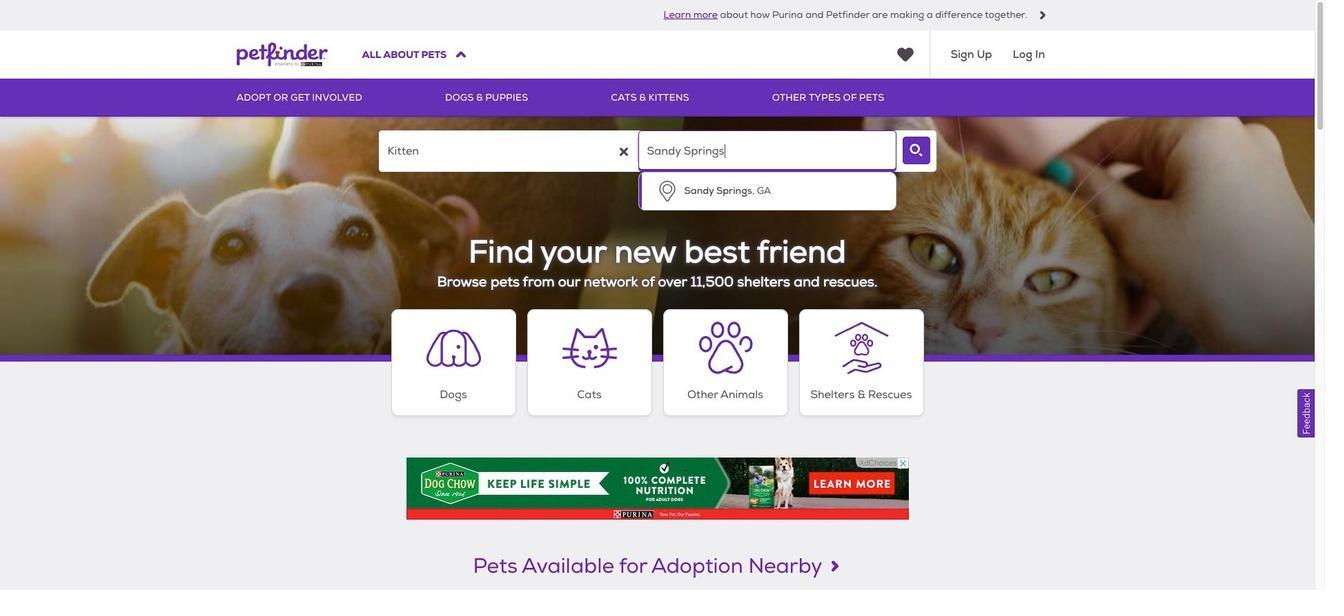 Task type: vqa. For each thing, say whether or not it's contained in the screenshot.
'Petfinder Logo'
yes



Task type: describe. For each thing, give the bounding box(es) containing it.
petfinder logo image
[[236, 30, 328, 79]]



Task type: locate. For each thing, give the bounding box(es) containing it.
primary element
[[236, 79, 1079, 117]]

Enter City, State, or ZIP text field
[[638, 130, 896, 172]]

advertisement element
[[406, 457, 909, 520]]

Search Terrier, Kitten, etc. text field
[[379, 130, 637, 172]]

9c2b2 image
[[1039, 11, 1047, 19]]



